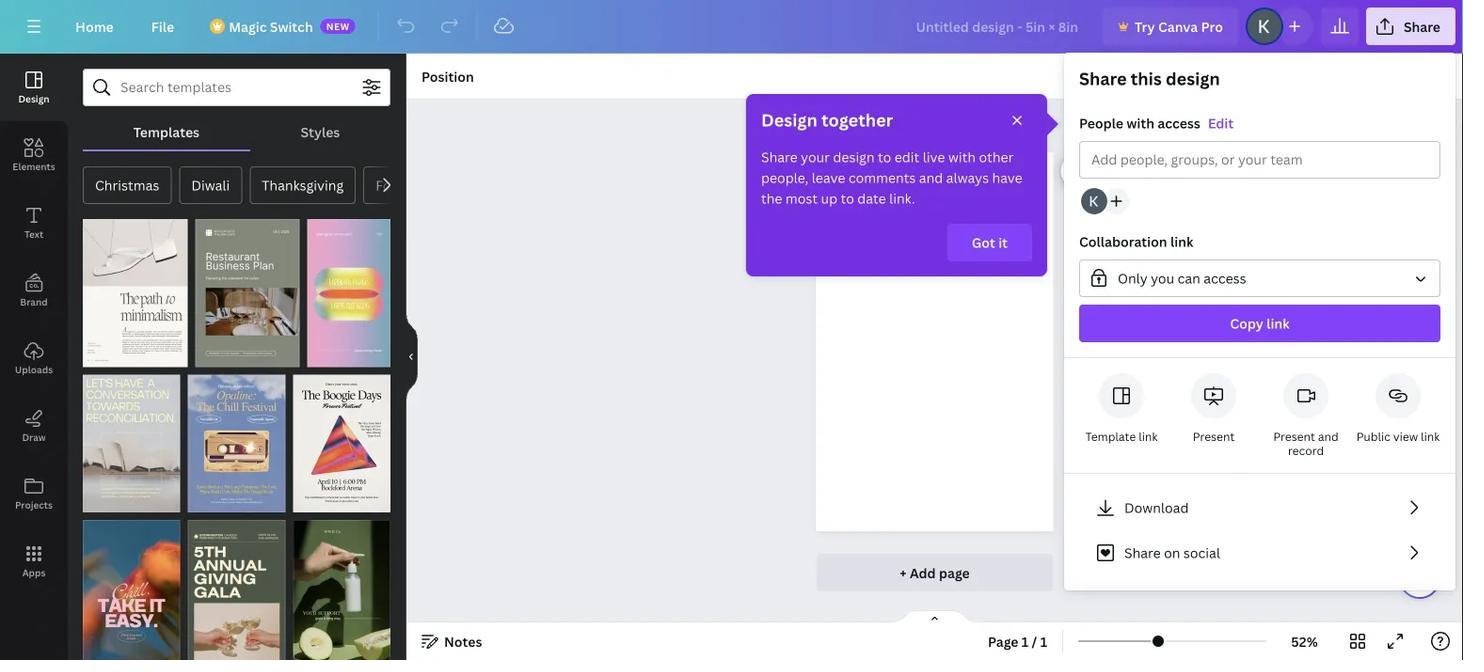 Task type: vqa. For each thing, say whether or not it's contained in the screenshot.
Print with Canva BUTTON
yes



Task type: describe. For each thing, give the bounding box(es) containing it.
canva inside button
[[1189, 590, 1229, 607]]

notes button
[[414, 627, 490, 657]]

with for print
[[1159, 590, 1186, 607]]

styles
[[301, 123, 340, 141]]

1 of 15
[[204, 349, 241, 362]]

share this design group
[[1064, 67, 1456, 359]]

show pages image
[[890, 610, 980, 625]]

charity gala your story in dark green light yellow classy minimalist style group
[[188, 509, 285, 661]]

share for share your design to edit live with other people, leave comments and always have the most up to date link.
[[761, 148, 798, 166]]

uploads
[[15, 363, 53, 376]]

this
[[1131, 67, 1162, 90]]

15
[[229, 349, 241, 362]]

got
[[972, 234, 996, 252]]

Design title text field
[[901, 8, 1095, 45]]

ivory red pink 80s aesthetic music portrait trending poster image
[[293, 375, 391, 513]]

share for share this design
[[1079, 67, 1127, 90]]

christmas button
[[83, 167, 172, 204]]

denim blue scarlet pink experimental type anxiety-calming motivational phone wallpaper image
[[83, 520, 180, 661]]

copy
[[1230, 315, 1264, 333]]

cream black refined luxe elegant article page a4 document group
[[83, 208, 188, 367]]

restaurant business plan in green white minimal corporate style group
[[195, 208, 300, 367]]

copy link
[[1230, 315, 1290, 333]]

list containing download
[[1079, 489, 1441, 661]]

try canva pro button
[[1103, 8, 1238, 45]]

copy link button
[[1079, 305, 1441, 343]]

side panel tab list
[[0, 54, 68, 596]]

dark green white photocentric neutral clean beauty brands sustainable beauty your story group
[[293, 509, 391, 661]]

1 right the / on the bottom of page
[[1041, 633, 1047, 651]]

you
[[1151, 270, 1175, 288]]

new
[[326, 20, 350, 32]]

date
[[858, 190, 886, 208]]

1 of 2
[[92, 349, 123, 362]]

template
[[1086, 429, 1136, 445]]

1 inside restaurant business plan in green white minimal corporate style group
[[204, 349, 210, 362]]

design button
[[0, 54, 68, 121]]

denim blue scarlet pink experimental type anxiety-calming motivational phone wallpaper group
[[83, 509, 180, 661]]

present for present and record
[[1274, 429, 1316, 445]]

access inside only you can access button
[[1204, 270, 1247, 288]]

most
[[786, 190, 818, 208]]

share on social
[[1125, 544, 1221, 562]]

present for present
[[1193, 429, 1235, 445]]

print with canva button
[[1079, 580, 1441, 617]]

people with access edit
[[1079, 114, 1234, 132]]

draw button
[[0, 392, 68, 460]]

diwali
[[191, 176, 230, 194]]

it
[[999, 234, 1008, 252]]

edit
[[1208, 114, 1234, 132]]

always
[[946, 169, 989, 187]]

brand button
[[0, 257, 68, 325]]

edit
[[895, 148, 920, 166]]

share on social button
[[1079, 535, 1441, 572]]

food button
[[363, 167, 420, 204]]

collaboration
[[1079, 233, 1168, 251]]

file
[[151, 17, 174, 35]]

on
[[1164, 544, 1181, 562]]

hide image
[[406, 312, 418, 402]]

1 left the / on the bottom of page
[[1022, 633, 1029, 651]]

your
[[801, 148, 830, 166]]

have
[[992, 169, 1023, 187]]

edit button
[[1208, 113, 1234, 134]]

templates
[[133, 123, 200, 141]]

/
[[1032, 633, 1037, 651]]

and inside present and record
[[1318, 429, 1339, 445]]

live
[[923, 148, 945, 166]]

0 horizontal spatial access
[[1158, 114, 1201, 132]]

record
[[1288, 443, 1324, 459]]

try
[[1135, 17, 1155, 35]]

thanksgiving
[[262, 176, 344, 194]]

download
[[1125, 499, 1189, 517]]

link for template link
[[1139, 429, 1158, 445]]

home link
[[60, 8, 129, 45]]

social
[[1184, 544, 1221, 562]]

1 inside cream black refined luxe elegant article page a4 document group
[[92, 349, 98, 362]]

text button
[[0, 189, 68, 257]]

public
[[1357, 429, 1391, 445]]

people,
[[761, 169, 809, 187]]

pro
[[1201, 17, 1223, 35]]

present and record
[[1274, 429, 1339, 459]]

share for share
[[1404, 17, 1441, 35]]

Add people, groups, or your team text field
[[1092, 142, 1429, 178]]

food
[[376, 176, 408, 194]]

link for collaboration link
[[1171, 233, 1194, 251]]

apps
[[22, 567, 46, 579]]

templates button
[[83, 114, 250, 150]]

styles button
[[250, 114, 391, 150]]



Task type: locate. For each thing, give the bounding box(es) containing it.
to up "comments" on the right of page
[[878, 148, 892, 166]]

share this design
[[1079, 67, 1220, 90]]

apps button
[[0, 528, 68, 596]]

2 horizontal spatial with
[[1159, 590, 1186, 607]]

projects button
[[0, 460, 68, 528]]

1 horizontal spatial design
[[1166, 67, 1220, 90]]

1 vertical spatial design
[[761, 109, 818, 132]]

0 vertical spatial design
[[1166, 67, 1220, 90]]

2 of from the left
[[213, 349, 227, 362]]

of for 2
[[101, 349, 114, 362]]

share inside dropdown button
[[1404, 17, 1441, 35]]

template link
[[1086, 429, 1158, 445]]

design right 'this'
[[1166, 67, 1220, 90]]

thanksgiving button
[[250, 167, 356, 204]]

1 present from the left
[[1193, 429, 1235, 445]]

0 vertical spatial design
[[18, 92, 49, 105]]

design up leave
[[833, 148, 875, 166]]

diwali button
[[179, 167, 242, 204]]

0 horizontal spatial present
[[1193, 429, 1235, 445]]

link inside "button"
[[1267, 315, 1290, 333]]

link up only you can access
[[1171, 233, 1194, 251]]

gold turquoise pink tactile psychedelic peaceful awareness quotes square psychedelic instagram story image
[[307, 219, 391, 367]]

+ add page button
[[816, 554, 1053, 592]]

0 horizontal spatial to
[[841, 190, 854, 208]]

of for 15
[[213, 349, 227, 362]]

with up always
[[948, 148, 976, 166]]

1 horizontal spatial present
[[1274, 429, 1316, 445]]

52%
[[1291, 633, 1318, 651]]

design up your
[[761, 109, 818, 132]]

design for design together
[[761, 109, 818, 132]]

home
[[75, 17, 114, 35]]

comments
[[849, 169, 916, 187]]

0 vertical spatial and
[[919, 169, 943, 187]]

people
[[1079, 114, 1124, 132]]

0 vertical spatial to
[[878, 148, 892, 166]]

access right can
[[1204, 270, 1247, 288]]

0 horizontal spatial design
[[18, 92, 49, 105]]

share button
[[1366, 8, 1456, 45]]

canva inside button
[[1158, 17, 1198, 35]]

design inside button
[[18, 92, 49, 105]]

draw
[[22, 431, 46, 444]]

with right print
[[1159, 590, 1186, 607]]

link for copy link
[[1267, 315, 1290, 333]]

with
[[1127, 114, 1155, 132], [948, 148, 976, 166], [1159, 590, 1186, 607]]

of left 2
[[101, 349, 114, 362]]

2
[[117, 349, 123, 362]]

of
[[101, 349, 114, 362], [213, 349, 227, 362]]

1 horizontal spatial access
[[1204, 270, 1247, 288]]

got it
[[972, 234, 1008, 252]]

try canva pro
[[1135, 17, 1223, 35]]

can
[[1178, 270, 1201, 288]]

page
[[988, 633, 1019, 651]]

Only you can access button
[[1079, 260, 1441, 297]]

2 vertical spatial with
[[1159, 590, 1186, 607]]

0 vertical spatial access
[[1158, 114, 1201, 132]]

link.
[[889, 190, 915, 208]]

ivory red pink 80s aesthetic music portrait trending poster group
[[293, 364, 391, 513]]

with for people
[[1127, 114, 1155, 132]]

together
[[822, 109, 893, 132]]

0 horizontal spatial design
[[833, 148, 875, 166]]

switch
[[270, 17, 313, 35]]

page 1 / 1
[[988, 633, 1047, 651]]

of left 15
[[213, 349, 227, 362]]

design for your
[[833, 148, 875, 166]]

share inside group
[[1079, 67, 1127, 90]]

and down live
[[919, 169, 943, 187]]

only you can access
[[1118, 270, 1247, 288]]

access
[[1158, 114, 1201, 132], [1204, 270, 1247, 288]]

1 of from the left
[[101, 349, 114, 362]]

christmas
[[95, 176, 159, 194]]

present inside present and record
[[1274, 429, 1316, 445]]

0 horizontal spatial and
[[919, 169, 943, 187]]

1 vertical spatial access
[[1204, 270, 1247, 288]]

1
[[92, 349, 98, 362], [204, 349, 210, 362], [1022, 633, 1029, 651], [1041, 633, 1047, 651]]

position button
[[414, 61, 482, 91]]

with inside share your design to edit live with other people, leave comments and always have the most up to date link.
[[948, 148, 976, 166]]

+
[[900, 564, 907, 582]]

share for share on social
[[1125, 544, 1161, 562]]

gold turquoise pink tactile psychedelic peaceful awareness quotes square psychedelic instagram story group
[[307, 208, 391, 367]]

Search templates search field
[[120, 70, 353, 105]]

print
[[1125, 590, 1156, 607]]

1 horizontal spatial and
[[1318, 429, 1339, 445]]

access left edit
[[1158, 114, 1201, 132]]

the
[[761, 190, 782, 208]]

+ add page
[[900, 564, 970, 582]]

position
[[422, 67, 474, 85]]

canva assistant image
[[1409, 567, 1431, 590]]

and inside share your design to edit live with other people, leave comments and always have the most up to date link.
[[919, 169, 943, 187]]

public view link
[[1357, 429, 1440, 445]]

2 present from the left
[[1274, 429, 1316, 445]]

design for design
[[18, 92, 49, 105]]

1 vertical spatial and
[[1318, 429, 1339, 445]]

1 horizontal spatial with
[[1127, 114, 1155, 132]]

add
[[910, 564, 936, 582]]

notes
[[444, 633, 482, 651]]

leave
[[812, 169, 845, 187]]

0 horizontal spatial of
[[101, 349, 114, 362]]

1 left 15
[[204, 349, 210, 362]]

share inside button
[[1125, 544, 1161, 562]]

design up elements button
[[18, 92, 49, 105]]

share
[[1404, 17, 1441, 35], [1079, 67, 1127, 90], [761, 148, 798, 166], [1125, 544, 1161, 562]]

link
[[1171, 233, 1194, 251], [1267, 315, 1290, 333], [1139, 429, 1158, 445], [1421, 429, 1440, 445]]

canva down social
[[1189, 590, 1229, 607]]

download button
[[1079, 489, 1441, 527]]

of inside cream black refined luxe elegant article page a4 document group
[[101, 349, 114, 362]]

canva right try
[[1158, 17, 1198, 35]]

projects
[[15, 499, 53, 511]]

page
[[939, 564, 970, 582]]

elements
[[12, 160, 55, 173]]

other
[[979, 148, 1014, 166]]

uploads button
[[0, 325, 68, 392]]

0 vertical spatial with
[[1127, 114, 1155, 132]]

52% button
[[1274, 627, 1335, 657]]

and left public
[[1318, 429, 1339, 445]]

of inside restaurant business plan in green white minimal corporate style group
[[213, 349, 227, 362]]

1 horizontal spatial to
[[878, 148, 892, 166]]

1 vertical spatial canva
[[1189, 590, 1229, 607]]

1 vertical spatial with
[[948, 148, 976, 166]]

1 left 2
[[92, 349, 98, 362]]

1 horizontal spatial of
[[213, 349, 227, 362]]

up
[[821, 190, 838, 208]]

brand
[[20, 295, 48, 308]]

only
[[1118, 270, 1148, 288]]

magic
[[229, 17, 267, 35]]

jan 26 cultural appreciation poster in light yellow light blue photocentric style image
[[83, 375, 180, 513]]

share inside share your design to edit live with other people, leave comments and always have the most up to date link.
[[761, 148, 798, 166]]

with right "people"
[[1127, 114, 1155, 132]]

got it button
[[948, 224, 1032, 262]]

sky blue gold white 80s aesthetic music portrait trending portrait poster image
[[188, 375, 285, 513]]

magic switch
[[229, 17, 313, 35]]

design inside share this design group
[[1166, 67, 1220, 90]]

with inside button
[[1159, 590, 1186, 607]]

design for this
[[1166, 67, 1220, 90]]

to right up
[[841, 190, 854, 208]]

elements button
[[0, 121, 68, 189]]

0 horizontal spatial with
[[948, 148, 976, 166]]

with inside share this design group
[[1127, 114, 1155, 132]]

jan 26 cultural appreciation poster in light yellow light blue photocentric style group
[[83, 364, 180, 513]]

print with canva
[[1125, 590, 1229, 607]]

design
[[1166, 67, 1220, 90], [833, 148, 875, 166]]

design inside share your design to edit live with other people, leave comments and always have the most up to date link.
[[833, 148, 875, 166]]

sky blue gold white 80s aesthetic music portrait trending portrait poster group
[[188, 364, 285, 513]]

list
[[1079, 489, 1441, 661]]

collaboration link
[[1079, 233, 1194, 251]]

link right 'template'
[[1139, 429, 1158, 445]]

1 vertical spatial to
[[841, 190, 854, 208]]

0 vertical spatial canva
[[1158, 17, 1198, 35]]

link right the copy
[[1267, 315, 1290, 333]]

1 horizontal spatial design
[[761, 109, 818, 132]]

main menu bar
[[0, 0, 1463, 54]]

share your design to edit live with other people, leave comments and always have the most up to date link.
[[761, 148, 1023, 208]]

present
[[1193, 429, 1235, 445], [1274, 429, 1316, 445]]

view
[[1394, 429, 1418, 445]]

link right view
[[1421, 429, 1440, 445]]

text
[[24, 228, 43, 240]]

1 vertical spatial design
[[833, 148, 875, 166]]



